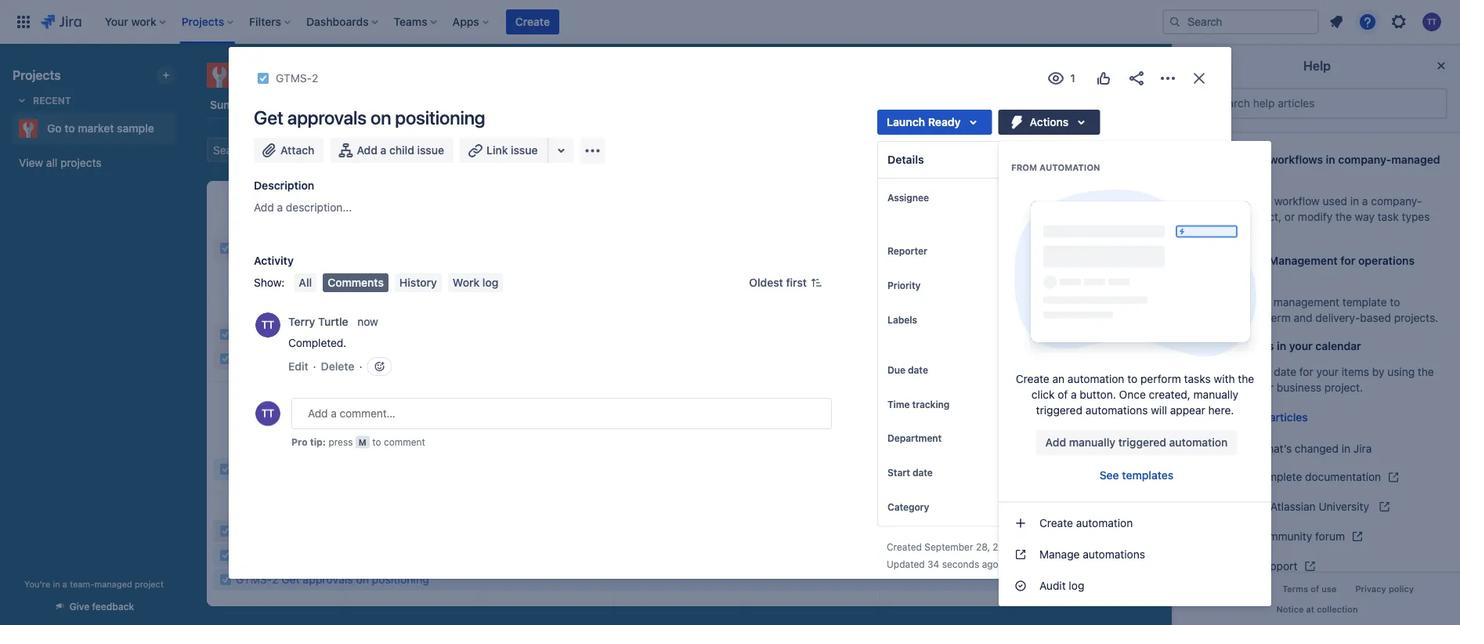 Task type: vqa. For each thing, say whether or not it's contained in the screenshot.
Jira inside the Use Jira Work Management for operations project
yes



Task type: describe. For each thing, give the bounding box(es) containing it.
6 row from the top
[[213, 603, 1147, 625]]

2 vertical spatial managed
[[94, 579, 132, 589]]

0 vertical spatial gtms-6 product and marketing kickoff meeting
[[906, 266, 1153, 279]]

browse complete documentation
[[1216, 471, 1382, 484]]

0 horizontal spatial sample
[[117, 122, 154, 135]]

create banner
[[0, 0, 1461, 44]]

unassigned
[[1043, 191, 1103, 204]]

tasks
[[1185, 373, 1211, 386]]

perform
[[1141, 373, 1182, 386]]

collection
[[1318, 604, 1359, 614]]

overdue image for host webinar
[[1111, 242, 1123, 255]]

summary link
[[207, 91, 263, 119]]

fri
[[940, 196, 955, 207]]

gtms- inside "link"
[[236, 549, 272, 562]]

jira inside the use jira work management for operations project
[[1217, 254, 1237, 267]]

to right the m at the bottom of the page
[[372, 437, 381, 448]]

click
[[1032, 388, 1055, 401]]

with inside create an automation to perform tasks with the click of a button. once created, manually triggered automations will appear here.
[[1214, 373, 1236, 386]]

1 horizontal spatial meeting
[[1111, 266, 1153, 279]]

automation inside group
[[1077, 517, 1134, 530]]

september
[[925, 542, 974, 553]]

pro tip: press m to comment
[[292, 437, 425, 448]]

time
[[888, 399, 910, 410]]

view
[[19, 156, 43, 169]]

(13)
[[989, 143, 1010, 156]]

due
[[1253, 366, 1272, 379]]

what's
[[1260, 442, 1293, 455]]

2 webinar from the top
[[312, 328, 353, 341]]

0 horizontal spatial gtms-6 product and marketing kickoff meeting
[[236, 352, 483, 365]]

in inside how to create workflows in company-managed projects?
[[1327, 153, 1336, 166]]

3 row from the top
[[213, 296, 1147, 382]]

types
[[1403, 210, 1431, 223]]

the up the project,
[[1256, 195, 1272, 208]]

terms
[[1283, 584, 1309, 595]]

use for use the project management template to manage short-term and delivery-based projects.
[[1194, 296, 1213, 309]]

timeline
[[431, 98, 475, 111]]

marketing
[[1124, 309, 1175, 322]]

2 11 from the top
[[272, 328, 282, 341]]

items inside schedule a due date for your items by using the calendar in your business project.
[[1342, 366, 1370, 379]]

group containing create automation
[[999, 502, 1272, 607]]

close image
[[1433, 56, 1451, 75]]

gtms-3 link
[[213, 544, 1147, 567]]

learn with atlassian university
[[1216, 500, 1373, 513]]

share image
[[1128, 69, 1147, 88]]

newest first image
[[810, 277, 823, 289]]

support
[[1259, 560, 1298, 573]]

forum
[[1316, 530, 1346, 543]]

add for add a child issue
[[357, 144, 378, 157]]

modify
[[1299, 210, 1333, 223]]

eloisefrancis23 image
[[389, 137, 414, 162]]

0 horizontal spatial your
[[1252, 381, 1274, 394]]

gtms-2 button
[[213, 458, 1147, 480]]

managed inside create, edit the workflow used in a company- managed project, or modify the way task types are handled.
[[1194, 210, 1241, 223]]

menu bar inside the get approvals on positioning dialog
[[291, 274, 507, 292]]

attach
[[281, 144, 315, 157]]

in down the term
[[1278, 340, 1287, 353]]

oldest first
[[750, 276, 807, 289]]

see templates
[[1100, 469, 1174, 482]]

close image
[[1191, 69, 1209, 88]]

board
[[278, 98, 309, 111]]

1 horizontal spatial 6
[[942, 266, 949, 279]]

1 horizontal spatial triggered
[[1119, 436, 1167, 449]]

gtms- up priority
[[906, 266, 942, 279]]

the down the used
[[1336, 210, 1353, 223]]

schedule for schedule a due date for your items by using the calendar in your business project.
[[1194, 366, 1241, 379]]

actions button
[[999, 110, 1101, 135]]

fri link
[[937, 181, 958, 209]]

0 horizontal spatial go
[[47, 122, 62, 135]]

12:55
[[1030, 542, 1055, 553]]

the inside create an automation to perform tasks with the click of a button. once created, manually triggered automations will appear here.
[[1239, 373, 1255, 386]]

0 vertical spatial go
[[238, 64, 262, 86]]

description...
[[286, 201, 352, 214]]

2 host from the top
[[285, 328, 309, 341]]

tracking
[[913, 399, 950, 410]]

2 vertical spatial 2
[[272, 573, 279, 586]]

Search field
[[1163, 9, 1320, 34]]

privacy
[[1356, 584, 1387, 595]]

get inside dialog
[[254, 107, 283, 129]]

1 vertical spatial positioning
[[372, 573, 429, 586]]

work inside the use jira work management for operations project
[[1239, 254, 1267, 267]]

1 vertical spatial meeting
[[441, 352, 483, 365]]

to down recent
[[65, 122, 75, 135]]

automations inside group
[[1083, 548, 1146, 561]]

automations inside create an automation to perform tasks with the click of a button. once created, manually triggered automations will appear here.
[[1086, 404, 1149, 417]]

press
[[329, 437, 353, 448]]

1 vertical spatial product
[[282, 352, 323, 365]]

to inside create an automation to perform tasks with the click of a button. once created, manually triggered automations will appear here.
[[1128, 373, 1138, 386]]

0 vertical spatial marketing
[[1018, 266, 1070, 279]]

sun link
[[266, 181, 293, 209]]

contact support link
[[1187, 552, 1448, 582]]

notice
[[1277, 604, 1304, 614]]

project inside use the project management template to manage short-term and delivery-based projects.
[[1236, 296, 1271, 309]]

2 inside button
[[272, 463, 279, 476]]

in inside create, edit the workflow used in a company- managed project, or modify the way task types are handled.
[[1351, 195, 1360, 208]]

see
[[1100, 469, 1120, 482]]

on inside dialog
[[371, 107, 391, 129]]

gtms-16
[[236, 525, 284, 538]]

success
[[1071, 309, 1112, 322]]

and inside use the project management template to manage short-term and delivery-based projects.
[[1294, 312, 1313, 324]]

calendar
[[365, 98, 412, 111]]

2 horizontal spatial your
[[1317, 366, 1339, 379]]

workflows
[[1270, 153, 1324, 166]]

0 horizontal spatial 17
[[542, 390, 552, 400]]

delete
[[321, 360, 355, 373]]

2 vertical spatial project
[[135, 579, 164, 589]]

profile image of terry turtle image
[[255, 401, 281, 426]]

on inside row
[[356, 573, 369, 586]]

feedback
[[92, 602, 134, 612]]

calendar inside schedule a due date for your items by using the calendar in your business project.
[[1194, 381, 1237, 394]]

0 vertical spatial 16
[[408, 390, 419, 400]]

attach button
[[254, 138, 324, 163]]

managed inside how to create workflows in company-managed projects?
[[1392, 153, 1441, 166]]

28,
[[976, 542, 991, 553]]

create for create an automation to perform tasks with the click of a button. once created, manually triggered automations will appear here.
[[1016, 373, 1050, 386]]

create, edit the workflow used in a company- managed project, or modify the way task types are handled.
[[1194, 195, 1431, 239]]

19 link
[[801, 382, 826, 408]]

will
[[1152, 404, 1168, 417]]

17 inside button
[[1227, 411, 1238, 424]]

0 horizontal spatial 6
[[272, 352, 279, 365]]

learn
[[1216, 500, 1244, 513]]

0 vertical spatial items
[[1246, 340, 1275, 353]]

1 horizontal spatial 2023
[[1056, 363, 1082, 376]]

campaign
[[880, 414, 931, 427]]

add for add a description...
[[254, 201, 274, 214]]

unscheduled
[[918, 143, 986, 156]]

due
[[888, 364, 906, 375]]

launch ad campaign
[[823, 414, 931, 427]]

how to create workflows in company-managed projects?
[[1194, 153, 1441, 182]]

0 horizontal spatial and
[[326, 352, 345, 365]]

a inside "button"
[[381, 144, 387, 157]]

21 link
[[1068, 382, 1093, 408]]

use
[[1322, 584, 1337, 595]]

here.
[[1209, 404, 1235, 417]]

row containing gtms-16
[[213, 493, 1147, 603]]

sat link
[[1069, 181, 1093, 209]]

you're in a team-managed project
[[24, 579, 164, 589]]

add manually triggered automation
[[1046, 436, 1228, 449]]

ask
[[1216, 530, 1234, 543]]

row containing sun
[[213, 181, 1147, 210]]

34
[[928, 559, 940, 570]]

once
[[1120, 388, 1146, 401]]

gtms- inside button
[[236, 463, 272, 476]]

company- inside create, edit the workflow used in a company- managed project, or modify the way task types are handled.
[[1372, 195, 1423, 208]]

the inside use the project management template to manage short-term and delivery-based projects.
[[1216, 296, 1233, 309]]

1 vertical spatial automation
[[1170, 436, 1228, 449]]

1 vertical spatial gtms-2 link
[[213, 458, 1147, 481]]

view all projects link
[[13, 149, 176, 177]]

7 link
[[1068, 210, 1093, 235]]

in right the you're
[[53, 579, 60, 589]]

gtms- down gtms-3
[[236, 573, 272, 586]]

1 vertical spatial manually
[[1070, 436, 1116, 449]]

priority pin to top. only you can see pinned fields. image
[[924, 279, 937, 292]]

assignee pin to top. only you can see pinned fields. image
[[933, 191, 945, 204]]

project
[[798, 98, 835, 111]]

gtms- up 15 link
[[236, 352, 272, 365]]

settings
[[838, 98, 880, 111]]

notice at collection
[[1277, 604, 1359, 614]]

add a child issue
[[357, 144, 444, 157]]

get inside row
[[282, 573, 300, 586]]

a inside create, edit the workflow used in a company- managed project, or modify the way task types are handled.
[[1363, 195, 1369, 208]]

0 vertical spatial kickoff
[[1073, 266, 1108, 279]]

1 vertical spatial marketing
[[348, 352, 400, 365]]

templates
[[1123, 469, 1174, 482]]

in up documentation
[[1342, 442, 1351, 455]]

link web pages and more image
[[552, 141, 571, 160]]

term
[[1268, 312, 1291, 324]]

use for use jira work management for operations project
[[1194, 254, 1214, 267]]

handled.
[[1213, 226, 1256, 239]]

project inside the use jira work management for operations project
[[1194, 270, 1231, 283]]

labels pin to top. only you can see pinned fields. image
[[921, 313, 933, 326]]

log for work log
[[483, 276, 499, 289]]

terry turtle image
[[368, 137, 393, 162]]

to inside use the project management template to manage short-term and delivery-based projects.
[[1391, 296, 1401, 309]]

operations
[[1359, 254, 1415, 267]]

gtms- inside the get approvals on positioning dialog
[[276, 72, 312, 85]]

triggered inside create an automation to perform tasks with the click of a button. once created, manually triggered automations will appear here.
[[1037, 404, 1083, 417]]

an
[[1053, 373, 1065, 386]]

1 horizontal spatial market
[[287, 64, 345, 86]]

product link
[[1015, 331, 1061, 346]]

10 cell
[[480, 296, 614, 382]]

1 vertical spatial kickoff
[[403, 352, 438, 365]]

0 vertical spatial product
[[952, 266, 993, 279]]

audit
[[1040, 580, 1066, 593]]

Search help articles field
[[1211, 89, 1441, 118]]

create an automation to perform tasks with the click of a button. once created, manually triggered automations will appear here.
[[1016, 373, 1255, 417]]

to up the board
[[266, 64, 283, 86]]

1 horizontal spatial your
[[1290, 340, 1313, 353]]

0 vertical spatial sample
[[349, 64, 410, 86]]

create automation
[[1040, 517, 1134, 530]]

collapse recent projects image
[[13, 91, 31, 110]]

with inside learn with atlassian university link
[[1247, 500, 1268, 513]]

assign to me
[[1015, 214, 1081, 227]]

product
[[1018, 331, 1058, 344]]

for for date
[[1300, 366, 1314, 379]]

date inside schedule a due date for your items by using the calendar in your business project.
[[1275, 366, 1297, 379]]

oct 30, 2023
[[1015, 363, 1082, 376]]

business
[[1277, 381, 1322, 394]]

1 host from the top
[[285, 242, 309, 255]]

oldest
[[750, 276, 784, 289]]



Task type: locate. For each thing, give the bounding box(es) containing it.
in right workflows
[[1327, 153, 1336, 166]]

17 down the 10 cell
[[542, 390, 552, 400]]

terms of use link
[[1274, 580, 1347, 599]]

atlassian
[[1271, 500, 1316, 513]]

your down the term
[[1290, 340, 1313, 353]]

changed
[[1295, 442, 1339, 455]]

1 horizontal spatial gtms-6 product and marketing kickoff meeting
[[906, 266, 1153, 279]]

log inside button
[[483, 276, 499, 289]]

0 horizontal spatial market
[[78, 122, 114, 135]]

launch for launch ready
[[887, 116, 926, 129]]

overdue image up marketing
[[1129, 266, 1141, 279]]

from automation group
[[999, 146, 1272, 497]]

log
[[483, 276, 499, 289], [1069, 580, 1085, 593]]

for for management
[[1341, 254, 1356, 267]]

kickoff up 14 link
[[1073, 266, 1108, 279]]

17 left more
[[1227, 411, 1238, 424]]

2 down 'profile image of terry turtle'
[[272, 463, 279, 476]]

jira up documentation
[[1354, 442, 1373, 455]]

1 horizontal spatial project
[[1194, 270, 1231, 283]]

add down description
[[254, 201, 274, 214]]

in up show 17 more articles
[[1240, 381, 1249, 394]]

1 horizontal spatial go
[[238, 64, 262, 86]]

2 issue from the left
[[511, 144, 538, 157]]

grid
[[213, 181, 1153, 625]]

automation up button.
[[1068, 373, 1125, 386]]

menu containing create an automation to perform tasks with the click of a button. once created, manually triggered automations will appear here.
[[999, 141, 1272, 607]]

2 horizontal spatial managed
[[1392, 153, 1441, 166]]

6 left the edit at the bottom of the page
[[272, 352, 279, 365]]

help
[[1304, 58, 1332, 73]]

way
[[1356, 210, 1375, 223]]

gtms- down 8 'link'
[[236, 328, 272, 341]]

0 horizontal spatial go to market sample
[[47, 122, 154, 135]]

sample up calendar
[[349, 64, 410, 86]]

0 horizontal spatial items
[[1246, 340, 1275, 353]]

terry
[[288, 315, 315, 328]]

kickoff up 16 link
[[403, 352, 438, 365]]

customer-success
[[1018, 309, 1112, 322]]

automations down the 'create automation' link
[[1083, 548, 1146, 561]]

2 vertical spatial your
[[1252, 381, 1274, 394]]

company-
[[1339, 153, 1392, 166], [1372, 195, 1423, 208]]

at down "terms of use" link
[[1307, 604, 1315, 614]]

market up view all projects link at the left of the page
[[78, 122, 114, 135]]

0 vertical spatial gtms-11 host webinar
[[236, 242, 353, 255]]

0 vertical spatial market
[[287, 64, 345, 86]]

0 vertical spatial 11
[[272, 242, 282, 255]]

task image
[[257, 72, 270, 85]]

items up project.
[[1342, 366, 1370, 379]]

go to market sample up view all projects link at the left of the page
[[47, 122, 154, 135]]

managed down create,
[[1194, 210, 1241, 223]]

0 vertical spatial 17
[[542, 390, 552, 400]]

0 horizontal spatial log
[[483, 276, 499, 289]]

2 horizontal spatial add
[[1046, 436, 1067, 449]]

calendar up the here.
[[1194, 381, 1237, 394]]

webinar up the delete
[[312, 328, 353, 341]]

add app image
[[584, 141, 602, 160]]

1 horizontal spatial with
[[1247, 500, 1268, 513]]

and down the management
[[1294, 312, 1313, 324]]

turtle
[[318, 315, 348, 328]]

0 vertical spatial launch
[[887, 116, 926, 129]]

with right tasks
[[1214, 373, 1236, 386]]

link issue button
[[460, 138, 549, 163]]

create inside create button
[[516, 15, 550, 28]]

automation inside create an automation to perform tasks with the click of a button. once created, manually triggered automations will appear here.
[[1068, 373, 1125, 386]]

menu bar containing all
[[291, 274, 507, 292]]

contact
[[1216, 560, 1256, 573]]

menu
[[999, 141, 1272, 607]]

marketing link
[[1121, 309, 1178, 324]]

approvals inside dialog
[[287, 107, 367, 129]]

gtms-2 link up the board
[[276, 69, 319, 88]]

0 vertical spatial at
[[1019, 542, 1028, 553]]

add people image
[[423, 140, 442, 159]]

history button
[[395, 274, 442, 292]]

sat
[[1072, 196, 1090, 207]]

view all projects
[[19, 156, 101, 169]]

1 vertical spatial for
[[1300, 366, 1314, 379]]

1 horizontal spatial marketing
[[1018, 266, 1070, 279]]

triggered down click
[[1037, 404, 1083, 417]]

17 link
[[534, 382, 559, 408]]

projects
[[13, 68, 61, 83]]

0 vertical spatial 6
[[942, 266, 949, 279]]

gtms-2 link up gtms-16 link
[[213, 458, 1147, 481]]

0 horizontal spatial manually
[[1070, 436, 1116, 449]]

gtms- up show: on the top left
[[236, 242, 272, 255]]

work log button
[[448, 274, 503, 292]]

1 horizontal spatial of
[[1311, 584, 1320, 595]]

more
[[1241, 411, 1267, 424]]

ask our community forum link
[[1187, 522, 1448, 552]]

tab list containing calendar
[[198, 91, 1163, 119]]

gtms-11 host webinar up all
[[236, 242, 353, 255]]

show:
[[254, 276, 285, 289]]

1 vertical spatial automations
[[1083, 548, 1146, 561]]

jira down the "handled."
[[1217, 254, 1237, 267]]

1 vertical spatial overdue image
[[1129, 266, 1141, 279]]

launch up the unscheduled image
[[887, 116, 926, 129]]

1 vertical spatial work
[[453, 276, 480, 289]]

to up once
[[1128, 373, 1138, 386]]

date
[[908, 364, 929, 375], [1275, 366, 1297, 379], [913, 467, 933, 478]]

company- up the task
[[1372, 195, 1423, 208]]

you're
[[24, 579, 50, 589]]

1 vertical spatial 17
[[1227, 411, 1238, 424]]

row
[[213, 181, 1147, 210], [213, 210, 1153, 296], [213, 296, 1147, 382], [213, 382, 1147, 493], [213, 493, 1147, 603], [213, 603, 1147, 625]]

add down get approvals on positioning
[[357, 144, 378, 157]]

0 horizontal spatial marketing
[[348, 352, 400, 365]]

1 vertical spatial of
[[1311, 584, 1320, 595]]

1 vertical spatial and
[[1294, 312, 1313, 324]]

date right start
[[913, 467, 933, 478]]

projects?
[[1194, 169, 1243, 182]]

1 vertical spatial project
[[1236, 296, 1271, 309]]

add
[[357, 144, 378, 157], [254, 201, 274, 214], [1046, 436, 1067, 449]]

group
[[999, 502, 1272, 607]]

schedule inside schedule a due date for your items by using the calendar in your business project.
[[1194, 366, 1241, 379]]

1 vertical spatial gtms-2
[[236, 463, 279, 476]]

audit log link
[[999, 571, 1272, 602]]

me
[[1065, 214, 1081, 227]]

sample up view all projects link at the left of the page
[[117, 122, 154, 135]]

15
[[274, 390, 285, 400]]

gtms-2 inside the get approvals on positioning dialog
[[276, 72, 319, 85]]

1 horizontal spatial sample
[[349, 64, 410, 86]]

use inside use the project management template to manage short-term and delivery-based projects.
[[1194, 296, 1213, 309]]

overdue image
[[1111, 242, 1123, 255], [1129, 266, 1141, 279]]

0 horizontal spatial jira
[[1217, 254, 1237, 267]]

oct
[[1015, 363, 1034, 376]]

0 vertical spatial go to market sample
[[238, 64, 410, 86]]

webinar up comments at top left
[[312, 242, 353, 255]]

2023 inside created september 28, 2023 at 12:55 pm updated 34 seconds ago
[[993, 542, 1016, 553]]

and down assign
[[996, 266, 1015, 279]]

1 issue from the left
[[417, 144, 444, 157]]

21
[[1076, 390, 1086, 400]]

the inside schedule a due date for your items by using the calendar in your business project.
[[1418, 366, 1435, 379]]

list
[[328, 98, 347, 111]]

launch for launch ad campaign
[[823, 414, 861, 427]]

to inside how to create workflows in company-managed projects?
[[1220, 153, 1231, 166]]

0 vertical spatial managed
[[1392, 153, 1441, 166]]

1 vertical spatial add
[[254, 201, 274, 214]]

0 vertical spatial gtms-2
[[276, 72, 319, 85]]

jira image
[[41, 13, 81, 31], [41, 13, 81, 31]]

for inside schedule a due date for your items by using the calendar in your business project.
[[1300, 366, 1314, 379]]

1 vertical spatial items
[[1342, 366, 1370, 379]]

short-
[[1237, 312, 1268, 324]]

1 schedule from the top
[[1194, 340, 1243, 353]]

positioning inside dialog
[[395, 107, 485, 129]]

1 webinar from the top
[[312, 242, 353, 255]]

create for create
[[516, 15, 550, 28]]

3
[[272, 549, 279, 562]]

column header
[[347, 181, 480, 210], [480, 181, 614, 210], [614, 181, 747, 210]]

marketing down now
[[348, 352, 400, 365]]

of inside create an automation to perform tasks with the click of a button. once created, manually triggered automations will appear here.
[[1058, 388, 1068, 401]]

16 inside button
[[272, 525, 284, 538]]

customer-
[[1018, 309, 1071, 322]]

add inside add a child issue "button"
[[357, 144, 378, 157]]

0 horizontal spatial on
[[356, 573, 369, 586]]

work right history
[[453, 276, 480, 289]]

Add a comment… field
[[292, 398, 832, 429]]

updated
[[887, 559, 925, 570]]

use inside the use jira work management for operations project
[[1194, 254, 1214, 267]]

automation down 28
[[1077, 517, 1134, 530]]

overdue image for product and marketing kickoff meeting
[[1129, 266, 1141, 279]]

2 row from the top
[[213, 210, 1153, 296]]

managed up types
[[1392, 153, 1441, 166]]

gtms-6 product and marketing kickoff meeting
[[906, 266, 1153, 279], [236, 352, 483, 365]]

1 horizontal spatial 16
[[408, 390, 419, 400]]

of left use
[[1311, 584, 1320, 595]]

date for start date
[[913, 467, 933, 478]]

6
[[942, 266, 949, 279], [272, 352, 279, 365]]

at inside created september 28, 2023 at 12:55 pm updated 34 seconds ago
[[1019, 542, 1028, 553]]

contact support
[[1216, 560, 1298, 573]]

automations
[[1086, 404, 1149, 417], [1083, 548, 1146, 561]]

copy link to comment image
[[382, 314, 394, 327]]

gtms- down gtms-16
[[236, 549, 272, 562]]

launch inside dropdown button
[[887, 116, 926, 129]]

work down the "handled."
[[1239, 254, 1267, 267]]

items up the due
[[1246, 340, 1275, 353]]

get up search calendar text box
[[254, 107, 283, 129]]

core
[[1015, 501, 1039, 514]]

3 column header from the left
[[614, 181, 747, 210]]

0 horizontal spatial managed
[[94, 579, 132, 589]]

1 vertical spatial gtms-6 product and marketing kickoff meeting
[[236, 352, 483, 365]]

browse
[[1216, 471, 1253, 484]]

at left 12:55
[[1019, 542, 1028, 553]]

schedule for schedule items in your calendar
[[1194, 340, 1243, 353]]

0 horizontal spatial triggered
[[1037, 404, 1083, 417]]

vote options: no one has voted for this issue yet. image
[[1095, 69, 1114, 88]]

log for audit log
[[1069, 580, 1085, 593]]

use
[[1194, 254, 1214, 267], [1194, 296, 1213, 309]]

11 up show: on the top left
[[272, 242, 282, 255]]

for up business
[[1300, 366, 1314, 379]]

1 vertical spatial gtms-11 host webinar
[[236, 328, 353, 341]]

2 vertical spatial automation
[[1077, 517, 1134, 530]]

14 link
[[1068, 296, 1093, 321]]

issue inside "button"
[[417, 144, 444, 157]]

1 horizontal spatial and
[[996, 266, 1015, 279]]

project settings link
[[795, 91, 883, 119]]

gtms-2
[[276, 72, 319, 85], [236, 463, 279, 476]]

5 row from the top
[[213, 493, 1147, 603]]

complete
[[1256, 471, 1303, 484]]

launch inside button
[[823, 414, 861, 427]]

1 vertical spatial 2023
[[993, 542, 1016, 553]]

link issue
[[487, 144, 538, 157]]

1 horizontal spatial jira
[[1354, 442, 1373, 455]]

manually inside create an automation to perform tasks with the click of a button. once created, manually triggered automations will appear here.
[[1194, 388, 1239, 401]]

add reaction image
[[373, 361, 386, 373]]

due date
[[888, 364, 929, 375]]

a inside create an automation to perform tasks with the click of a button. once created, manually triggered automations will appear here.
[[1071, 388, 1077, 401]]

for inside the use jira work management for operations project
[[1341, 254, 1356, 267]]

search image
[[1169, 16, 1182, 28]]

in inside schedule a due date for your items by using the calendar in your business project.
[[1240, 381, 1249, 394]]

28 link
[[1068, 493, 1093, 518]]

primary element
[[9, 0, 1163, 44]]

1 vertical spatial approvals
[[303, 573, 353, 586]]

marketing up customer-
[[1018, 266, 1070, 279]]

add a description...
[[254, 201, 352, 214]]

2023 right the 28,
[[993, 542, 1016, 553]]

Search calendar text field
[[208, 139, 328, 161]]

gtms-16 link
[[213, 520, 1147, 543]]

2 use from the top
[[1194, 296, 1213, 309]]

2023 right 30,
[[1056, 363, 1082, 376]]

0 horizontal spatial work
[[453, 276, 480, 289]]

in up way
[[1351, 195, 1360, 208]]

automation
[[1068, 373, 1125, 386], [1170, 436, 1228, 449], [1077, 517, 1134, 530]]

company- inside how to create workflows in company-managed projects?
[[1339, 153, 1392, 166]]

managed up the feedback
[[94, 579, 132, 589]]

0 horizontal spatial launch
[[823, 414, 861, 427]]

2023
[[1056, 363, 1082, 376], [993, 542, 1016, 553]]

0 horizontal spatial issue
[[417, 144, 444, 157]]

launch ready button
[[878, 110, 993, 135]]

reporter
[[888, 245, 928, 256]]

recent
[[33, 95, 71, 106]]

0 horizontal spatial kickoff
[[403, 352, 438, 365]]

1 vertical spatial host
[[285, 328, 309, 341]]

configure
[[1146, 542, 1198, 555]]

gtms-6 product and marketing kickoff meeting down now
[[236, 352, 483, 365]]

tab list
[[198, 91, 1163, 119]]

0 horizontal spatial 16
[[272, 525, 284, 538]]

out
[[1240, 442, 1257, 455]]

assign to me button
[[1015, 213, 1200, 229]]

project up manage
[[1194, 270, 1231, 283]]

2 schedule from the top
[[1194, 366, 1241, 379]]

7
[[1078, 217, 1084, 228]]

log inside group
[[1069, 580, 1085, 593]]

gtms-2 down 'profile image of terry turtle'
[[236, 463, 279, 476]]

give feedback
[[70, 602, 134, 612]]

launch
[[887, 116, 926, 129], [823, 414, 861, 427]]

automations down once
[[1086, 404, 1149, 417]]

0 vertical spatial gtms-2 link
[[276, 69, 319, 88]]

1 horizontal spatial manually
[[1194, 388, 1239, 401]]

no
[[1015, 400, 1030, 413]]

date right due at the bottom right
[[908, 364, 929, 375]]

actions image
[[1159, 69, 1178, 88]]

1 horizontal spatial for
[[1341, 254, 1356, 267]]

0 vertical spatial calendar
[[1316, 340, 1362, 353]]

copy link to issue image
[[315, 71, 328, 84]]

workflow
[[1275, 195, 1320, 208]]

2 gtms-11 host webinar from the top
[[236, 328, 353, 341]]

host up all
[[285, 242, 309, 255]]

1 vertical spatial managed
[[1194, 210, 1241, 223]]

2 up board "link"
[[312, 72, 319, 85]]

row containing launch ad campaign
[[213, 382, 1147, 493]]

add for add manually triggered automation
[[1046, 436, 1067, 449]]

add manually triggered automation link
[[1037, 430, 1238, 455]]

at
[[1019, 542, 1028, 553], [1307, 604, 1315, 614]]

1 horizontal spatial managed
[[1194, 210, 1241, 223]]

1 row from the top
[[213, 181, 1147, 210]]

history
[[400, 276, 437, 289]]

manage automations link
[[999, 539, 1272, 571]]

the up show 17 more articles
[[1239, 373, 1255, 386]]

show 17 more articles
[[1195, 411, 1309, 424]]

1 horizontal spatial work
[[1239, 254, 1267, 267]]

are
[[1194, 226, 1210, 239]]

approvals
[[287, 107, 367, 129], [303, 573, 353, 586]]

0 vertical spatial create
[[516, 15, 550, 28]]

create inside create an automation to perform tasks with the click of a button. once created, manually triggered automations will appear here.
[[1016, 373, 1050, 386]]

1 vertical spatial at
[[1307, 604, 1315, 614]]

to up the based
[[1391, 296, 1401, 309]]

add inside "add manually triggered automation" link
[[1046, 436, 1067, 449]]

1 use from the top
[[1194, 254, 1214, 267]]

menu bar
[[291, 274, 507, 292]]

meeting down work log button
[[441, 352, 483, 365]]

0 vertical spatial on
[[371, 107, 391, 129]]

to inside button
[[1052, 214, 1062, 227]]

1 horizontal spatial on
[[371, 107, 391, 129]]

issue right link
[[511, 144, 538, 157]]

0 vertical spatial webinar
[[312, 242, 353, 255]]

0 vertical spatial company-
[[1339, 153, 1392, 166]]

product right priority pin to top. only you can see pinned fields. icon at the right
[[952, 266, 993, 279]]

4 row from the top
[[213, 382, 1147, 493]]

0 vertical spatial use
[[1194, 254, 1214, 267]]

0 vertical spatial project
[[1194, 270, 1231, 283]]

date for due date
[[908, 364, 929, 375]]

manually up see
[[1070, 436, 1116, 449]]

get approvals on positioning dialog
[[229, 47, 1232, 615]]

template
[[1343, 296, 1388, 309]]

create for create automation
[[1040, 517, 1074, 530]]

15 link
[[267, 382, 292, 408]]

0 vertical spatial approvals
[[287, 107, 367, 129]]

0 horizontal spatial overdue image
[[1111, 242, 1123, 255]]

0 horizontal spatial calendar
[[1194, 381, 1237, 394]]

and down "completed."
[[326, 352, 345, 365]]

gtms- down 'profile image of terry turtle'
[[236, 463, 272, 476]]

the up manage
[[1216, 296, 1233, 309]]

automation down show on the bottom right of page
[[1170, 436, 1228, 449]]

reporter pin to top. only you can see pinned fields. image
[[931, 245, 943, 257]]

1 vertical spatial go to market sample
[[47, 122, 154, 135]]

gtms-2 up the board
[[276, 72, 319, 85]]

0 vertical spatial schedule
[[1194, 340, 1243, 353]]

gtms-11 host webinar down 8 'link'
[[236, 328, 353, 341]]

1 11 from the top
[[272, 242, 282, 255]]

launch left "ad"
[[823, 414, 861, 427]]

16 up 3
[[272, 525, 284, 538]]

oldest first button
[[740, 274, 832, 292]]

grid containing gtms-11
[[213, 181, 1153, 625]]

your up project.
[[1317, 366, 1339, 379]]

2 inside the get approvals on positioning dialog
[[312, 72, 319, 85]]

1 column header from the left
[[347, 181, 480, 210]]

unscheduled image
[[902, 143, 915, 156]]

0 vertical spatial host
[[285, 242, 309, 255]]

6 right priority pin to top. only you can see pinned fields. icon at the right
[[942, 266, 949, 279]]

gtms- up gtms-3
[[236, 525, 272, 538]]

product down "completed."
[[282, 352, 323, 365]]

go to market sample up list
[[238, 64, 410, 86]]

gtms-2 inside button
[[236, 463, 279, 476]]

articles
[[1270, 411, 1309, 424]]

marketing
[[1018, 266, 1070, 279], [348, 352, 400, 365]]

issue right child
[[417, 144, 444, 157]]

work inside button
[[453, 276, 480, 289]]

issue inside button
[[511, 144, 538, 157]]

0 vertical spatial with
[[1214, 373, 1236, 386]]

go down recent
[[47, 122, 62, 135]]

delete button
[[321, 359, 355, 375]]

edit button
[[288, 359, 309, 375]]

0 vertical spatial manually
[[1194, 388, 1239, 401]]

calendar down delivery-
[[1316, 340, 1362, 353]]

add right none at the bottom right
[[1046, 436, 1067, 449]]

create inside the 'create automation' link
[[1040, 517, 1074, 530]]

1 vertical spatial 2
[[272, 463, 279, 476]]

8 link
[[267, 296, 292, 321]]

comment
[[384, 437, 425, 448]]

2 column header from the left
[[480, 181, 614, 210]]

1 gtms-11 host webinar from the top
[[236, 242, 353, 255]]

2 vertical spatial add
[[1046, 436, 1067, 449]]

triggered up templates
[[1119, 436, 1167, 449]]

overdue image down assign to me button
[[1111, 242, 1123, 255]]

or
[[1285, 210, 1296, 223]]

1 vertical spatial company-
[[1372, 195, 1423, 208]]

gtms- up the board
[[276, 72, 312, 85]]

0 vertical spatial and
[[996, 266, 1015, 279]]

11 down 8 at the left of the page
[[272, 328, 282, 341]]

launch ad campaign button
[[750, 410, 1147, 432]]

give feedback button
[[44, 594, 144, 620]]

gtms-2 get approvals on positioning
[[236, 573, 429, 586]]

market up list
[[287, 64, 345, 86]]

1 vertical spatial log
[[1069, 580, 1085, 593]]

0 horizontal spatial meeting
[[441, 352, 483, 365]]

1 horizontal spatial launch
[[887, 116, 926, 129]]

1 vertical spatial triggered
[[1119, 436, 1167, 449]]

a inside schedule a due date for your items by using the calendar in your business project.
[[1244, 366, 1250, 379]]

pro
[[292, 437, 308, 448]]

now
[[358, 315, 378, 328]]



